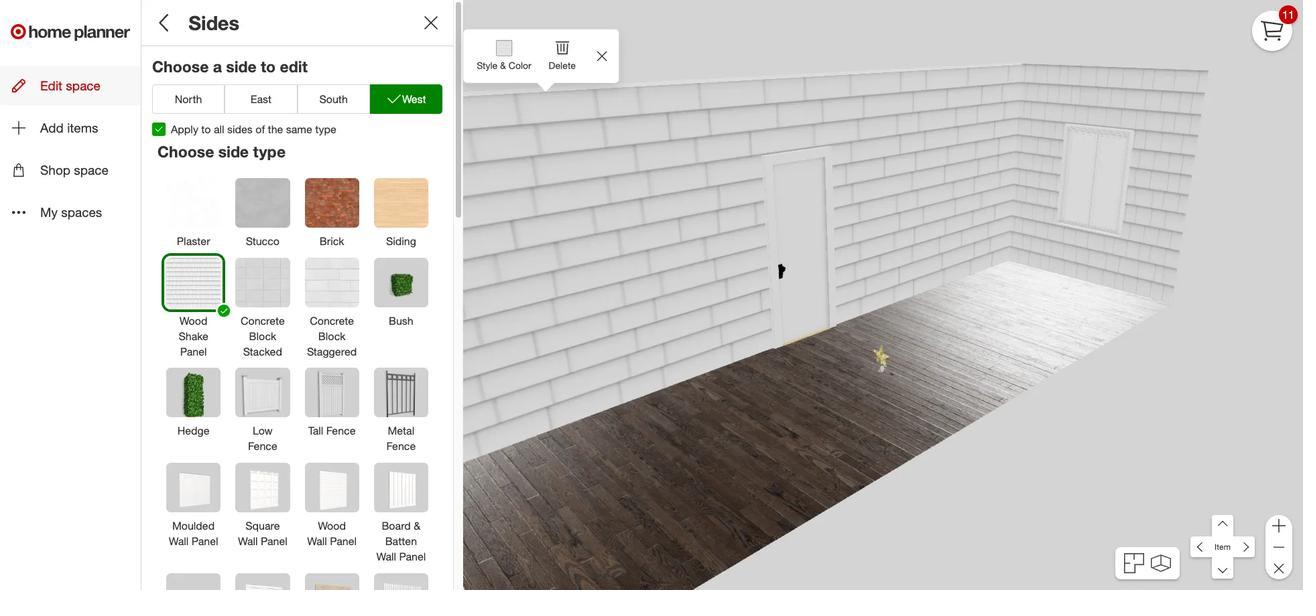 Task type: vqa. For each thing, say whether or not it's contained in the screenshot.
top Choose
yes



Task type: locate. For each thing, give the bounding box(es) containing it.
to left edit
[[261, 57, 276, 76]]

1 vertical spatial &
[[414, 520, 421, 533]]

wall inside square wall panel
[[238, 535, 258, 549]]

south button
[[297, 84, 370, 114]]

0 horizontal spatial &
[[414, 520, 421, 533]]

wall inside board & batten wall panel
[[376, 550, 396, 564]]

0 horizontal spatial type
[[253, 142, 286, 161]]

square wall panel
[[238, 520, 288, 549]]

wood shake panel
[[179, 314, 208, 359]]

panel for wood shake panel
[[180, 345, 207, 359]]

space for shop space
[[74, 162, 109, 178]]

of
[[256, 122, 265, 136]]

low
[[253, 425, 273, 438]]

1 horizontal spatial to
[[261, 57, 276, 76]]

block inside concrete block stacked
[[249, 330, 276, 343]]

home planner landing page image
[[11, 11, 130, 54]]

1 vertical spatial type
[[253, 142, 286, 161]]

east
[[251, 92, 272, 106]]

wall inside 'moulded wall panel'
[[169, 535, 189, 549]]

concrete block stacked
[[241, 314, 285, 359]]

board
[[382, 520, 411, 533]]

0 vertical spatial side
[[226, 57, 257, 76]]

my
[[40, 205, 58, 220]]

type right 'same'
[[315, 122, 337, 136]]

wall right square wall panel
[[307, 535, 327, 549]]

1 horizontal spatial concrete
[[310, 314, 354, 328]]

2 concrete from the left
[[310, 314, 354, 328]]

siding
[[386, 235, 416, 248]]

block up staggered
[[318, 330, 346, 343]]

metal fence
[[387, 425, 416, 454]]

1 vertical spatial space
[[74, 162, 109, 178]]

panel left batten
[[330, 535, 357, 549]]

choose a side to edit
[[152, 57, 308, 76]]

south
[[319, 92, 348, 106]]

0 horizontal spatial block
[[249, 330, 276, 343]]

fence
[[326, 425, 356, 438], [248, 440, 277, 454], [387, 440, 416, 454]]

panel inside wood shake panel
[[180, 345, 207, 359]]

item
[[1215, 542, 1231, 553]]

all
[[214, 122, 224, 136]]

hedge
[[177, 425, 210, 438]]

wood up shake
[[179, 314, 208, 328]]

wall down square
[[238, 535, 258, 549]]

side
[[226, 57, 257, 76], [218, 142, 249, 161]]

sides
[[227, 122, 253, 136]]

shop space button
[[0, 150, 141, 190]]

tall fence
[[308, 425, 356, 438]]

delete button
[[540, 29, 585, 80]]

apply
[[171, 122, 198, 136]]

side down sides on the left of page
[[218, 142, 249, 161]]

board & batten wall panel
[[376, 520, 426, 564]]

1 horizontal spatial fence
[[326, 425, 356, 438]]

wood left 'board'
[[318, 520, 346, 533]]

metal
[[388, 425, 415, 438]]

fence down metal
[[387, 440, 416, 454]]

wall inside wood wall panel
[[307, 535, 327, 549]]

wood
[[179, 314, 208, 328], [318, 520, 346, 533]]

east button
[[225, 84, 297, 114]]

a
[[213, 57, 222, 76]]

1 horizontal spatial &
[[500, 60, 506, 71]]

panel inside wood wall panel
[[330, 535, 357, 549]]

& right 'board'
[[414, 520, 421, 533]]

1 horizontal spatial wood
[[318, 520, 346, 533]]

panel down shake
[[180, 345, 207, 359]]

panel down moulded
[[192, 535, 218, 549]]

wood inside wood wall panel
[[318, 520, 346, 533]]

0 vertical spatial space
[[66, 78, 101, 93]]

1 concrete from the left
[[241, 314, 285, 328]]

1 vertical spatial choose
[[158, 142, 214, 161]]

fence right tall
[[326, 425, 356, 438]]

wood for wall
[[318, 520, 346, 533]]

&
[[500, 60, 506, 71], [414, 520, 421, 533]]

0 vertical spatial to
[[261, 57, 276, 76]]

edit space
[[40, 78, 101, 93]]

0 horizontal spatial wood
[[179, 314, 208, 328]]

move asset east by 6" image
[[1234, 537, 1255, 558]]

move asset west by 6" image
[[1191, 537, 1213, 558]]

2 horizontal spatial fence
[[387, 440, 416, 454]]

0 horizontal spatial concrete
[[241, 314, 285, 328]]

wall for square
[[238, 535, 258, 549]]

choose down apply
[[158, 142, 214, 161]]

move asset south by 6" image
[[1213, 558, 1234, 580]]

choose
[[152, 57, 209, 76], [158, 142, 214, 161]]

wall
[[169, 535, 189, 549], [238, 535, 258, 549], [307, 535, 327, 549], [376, 550, 396, 564]]

to left all
[[201, 122, 211, 136]]

0 vertical spatial wood
[[179, 314, 208, 328]]

panel down batten
[[399, 550, 426, 564]]

concrete
[[241, 314, 285, 328], [310, 314, 354, 328]]

to
[[261, 57, 276, 76], [201, 122, 211, 136]]

& inside board & batten wall panel
[[414, 520, 421, 533]]

moulded wall panel
[[169, 520, 218, 549]]

add items button
[[0, 108, 141, 148]]

concrete block staggered
[[307, 314, 357, 359]]

shop
[[40, 162, 70, 178]]

wall down moulded
[[169, 535, 189, 549]]

shake
[[179, 330, 208, 343]]

side right a
[[226, 57, 257, 76]]

concrete up staggered
[[310, 314, 354, 328]]

0 horizontal spatial to
[[201, 122, 211, 136]]

& for batten
[[414, 520, 421, 533]]

block for stacked
[[249, 330, 276, 343]]

items
[[67, 120, 98, 136]]

11
[[1283, 8, 1295, 21]]

block inside concrete block staggered
[[318, 330, 346, 343]]

wall for moulded
[[169, 535, 189, 549]]

wood inside wood shake panel
[[179, 314, 208, 328]]

wall down batten
[[376, 550, 396, 564]]

block for staggered
[[318, 330, 346, 343]]

1 block from the left
[[249, 330, 276, 343]]

Apply to all sides of the same type checkbox
[[152, 123, 166, 136]]

edit space button
[[0, 66, 141, 105]]

1 vertical spatial wood
[[318, 520, 346, 533]]

block up "stacked"
[[249, 330, 276, 343]]

panel inside 'moulded wall panel'
[[192, 535, 218, 549]]

0 vertical spatial choose
[[152, 57, 209, 76]]

wood for shake
[[179, 314, 208, 328]]

0 horizontal spatial fence
[[248, 440, 277, 454]]

& inside button
[[500, 60, 506, 71]]

panel inside square wall panel
[[261, 535, 288, 549]]

fence down low at the left bottom of the page
[[248, 440, 277, 454]]

panel down square
[[261, 535, 288, 549]]

concrete inside concrete block staggered
[[310, 314, 354, 328]]

panel
[[180, 345, 207, 359], [192, 535, 218, 549], [261, 535, 288, 549], [330, 535, 357, 549], [399, 550, 426, 564]]

1 horizontal spatial block
[[318, 330, 346, 343]]

type
[[315, 122, 337, 136], [253, 142, 286, 161]]

space
[[66, 78, 101, 93], [74, 162, 109, 178]]

type down the
[[253, 142, 286, 161]]

add
[[40, 120, 64, 136]]

choose up the north
[[152, 57, 209, 76]]

choose side type
[[158, 142, 286, 161]]

block
[[249, 330, 276, 343], [318, 330, 346, 343]]

wood wall panel
[[307, 520, 357, 549]]

& right the style
[[500, 60, 506, 71]]

2 block from the left
[[318, 330, 346, 343]]

space right "edit"
[[66, 78, 101, 93]]

add items
[[40, 120, 98, 136]]

space right "shop"
[[74, 162, 109, 178]]

concrete for concrete block staggered
[[310, 314, 354, 328]]

0 vertical spatial &
[[500, 60, 506, 71]]

concrete up "stacked"
[[241, 314, 285, 328]]

panel inside board & batten wall panel
[[399, 550, 426, 564]]

0 vertical spatial type
[[315, 122, 337, 136]]



Task type: describe. For each thing, give the bounding box(es) containing it.
staggered
[[307, 345, 357, 359]]

sides
[[189, 11, 239, 35]]

panel for square wall panel
[[261, 535, 288, 549]]

panel for moulded wall panel
[[192, 535, 218, 549]]

north
[[175, 92, 202, 106]]

edit
[[280, 57, 308, 76]]

stucco
[[246, 235, 280, 248]]

1 horizontal spatial type
[[315, 122, 337, 136]]

stacked
[[243, 345, 282, 359]]

style & color
[[477, 60, 532, 71]]

shop space
[[40, 162, 109, 178]]

style & color button
[[469, 29, 540, 83]]

1 vertical spatial side
[[218, 142, 249, 161]]

low fence
[[248, 425, 277, 454]]

11 button
[[1253, 5, 1298, 51]]

choose for choose a side to edit
[[152, 57, 209, 76]]

apply to all sides of the same type
[[171, 122, 337, 136]]

top view button icon image
[[1125, 554, 1145, 574]]

fence for tall fence
[[326, 425, 356, 438]]

choose for choose side type
[[158, 142, 214, 161]]

north button
[[152, 84, 225, 114]]

west
[[402, 92, 426, 106]]

bush
[[389, 314, 414, 328]]

edit
[[40, 78, 62, 93]]

brick
[[320, 235, 344, 248]]

fence for metal fence
[[387, 440, 416, 454]]

my spaces
[[40, 205, 102, 220]]

space for edit space
[[66, 78, 101, 93]]

my spaces button
[[0, 193, 141, 232]]

color
[[509, 60, 532, 71]]

delete
[[549, 60, 576, 71]]

move asset north by 6" image
[[1213, 516, 1234, 537]]

panel for wood wall panel
[[330, 535, 357, 549]]

1 vertical spatial to
[[201, 122, 211, 136]]

tall
[[308, 425, 323, 438]]

spaces
[[61, 205, 102, 220]]

style
[[477, 60, 498, 71]]

plaster
[[177, 235, 210, 248]]

& for color
[[500, 60, 506, 71]]

fence for low fence
[[248, 440, 277, 454]]

square
[[246, 520, 280, 533]]

batten
[[385, 535, 417, 549]]

concrete for concrete block stacked
[[241, 314, 285, 328]]

wall for wood
[[307, 535, 327, 549]]

the
[[268, 122, 283, 136]]

west button
[[370, 84, 443, 114]]

moulded
[[172, 520, 215, 533]]

same
[[286, 122, 312, 136]]

front view button icon image
[[1151, 555, 1171, 573]]



